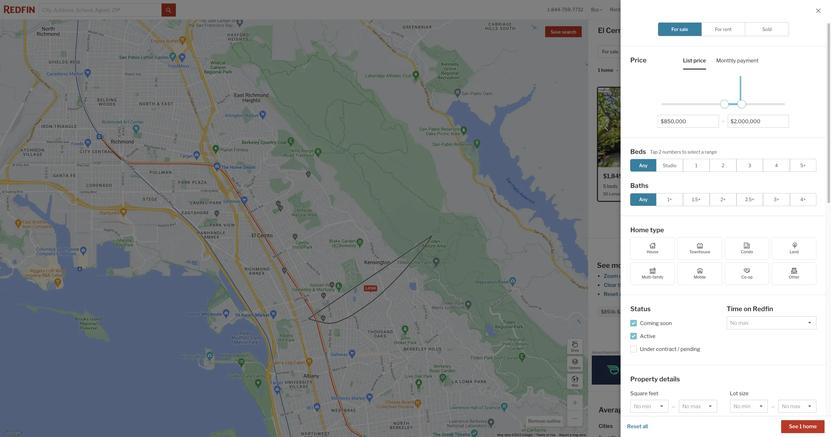 Task type: vqa. For each thing, say whether or not it's contained in the screenshot.
the right 17 Units
no



Task type: locate. For each thing, give the bounding box(es) containing it.
0 vertical spatial cerrito,
[[606, 26, 632, 35]]

reset inside 'button'
[[627, 424, 642, 430]]

50 lenox rd, kensington, ca 94707
[[603, 192, 669, 197]]

0 horizontal spatial for
[[602, 49, 609, 55]]

0 vertical spatial ca
[[633, 26, 643, 35]]

$2m
[[617, 309, 627, 315]]

cerrito, up for sale button
[[606, 26, 632, 35]]

prices
[[649, 406, 670, 414]]

see 1 home button
[[781, 421, 825, 434]]

0 vertical spatial all
[[619, 291, 625, 298]]

submit search image
[[166, 8, 171, 13]]

map left data
[[497, 434, 504, 437]]

option group containing for sale
[[658, 22, 789, 36]]

0 horizontal spatial map
[[572, 434, 579, 437]]

1 horizontal spatial see
[[789, 424, 799, 430]]

for inside option
[[715, 27, 722, 32]]

filters right your
[[696, 291, 710, 298]]

2 right tap at top right
[[659, 149, 662, 155]]

reset right 'cities'
[[627, 424, 642, 430]]

for inside button
[[602, 49, 609, 55]]

see for see 1 home
[[789, 424, 799, 430]]

1 vertical spatial for sale
[[602, 49, 619, 55]]

1 vertical spatial see
[[789, 424, 799, 430]]

for left sale
[[672, 27, 679, 32]]

1 filters from the left
[[626, 291, 640, 298]]

1 horizontal spatial reset
[[627, 424, 642, 430]]

3,034 sq ft
[[644, 184, 668, 189]]

ca left homes
[[633, 26, 643, 35]]

2 horizontal spatial home
[[803, 424, 817, 430]]

terms of use link
[[536, 434, 556, 437]]

2
[[659, 149, 662, 155], [722, 163, 725, 168]]

cities heading
[[599, 423, 821, 430]]

1 vertical spatial reset
[[627, 424, 642, 430]]

ca down 3,034
[[650, 192, 656, 197]]

4
[[775, 163, 778, 168]]

sale inside for sale button
[[610, 49, 619, 55]]

Land checkbox
[[772, 237, 817, 260]]

0 vertical spatial for sale
[[672, 27, 688, 32]]

map right the
[[627, 282, 638, 289]]

—
[[722, 119, 725, 123], [672, 404, 676, 410], [771, 404, 775, 410]]

use
[[550, 434, 556, 437]]

page
[[692, 235, 703, 241]]

For rent checkbox
[[702, 22, 746, 36]]

soon
[[660, 320, 672, 327]]

1 vertical spatial sale
[[610, 49, 619, 55]]

1 vertical spatial cerrito,
[[696, 406, 722, 414]]

1 inside 1 home • sort
[[598, 67, 600, 73]]

1 vertical spatial any
[[639, 197, 648, 202]]

1 any from the top
[[639, 163, 648, 168]]

0 horizontal spatial see
[[597, 261, 610, 270]]

1 vertical spatial report
[[559, 434, 569, 437]]

payment
[[737, 57, 759, 64]]

Mobile checkbox
[[678, 263, 722, 285]]

1 horizontal spatial home
[[629, 406, 648, 414]]

0 horizontal spatial filters
[[626, 291, 640, 298]]

homes up multi-
[[631, 261, 654, 270]]

sold
[[762, 27, 772, 32]]

option group
[[658, 22, 789, 36], [630, 159, 817, 172], [630, 193, 817, 206], [630, 237, 817, 285]]

home inside see 1 home button
[[803, 424, 817, 430]]

mobile
[[694, 275, 706, 280]]

of
[[707, 235, 711, 241], [705, 244, 709, 250], [678, 291, 683, 298], [546, 434, 549, 437]]

1+
[[668, 197, 672, 202]]

to left see
[[727, 291, 732, 298]]

0 horizontal spatial all
[[619, 291, 625, 298]]

filters down clear the map boundary button
[[626, 291, 640, 298]]

94707
[[657, 192, 669, 197]]

for left rent
[[715, 27, 722, 32]]

map down options
[[572, 384, 578, 387]]

0 vertical spatial sale
[[680, 27, 688, 32]]

1 horizontal spatial homes
[[756, 291, 773, 298]]

1 horizontal spatial a
[[701, 149, 704, 155]]

2 horizontal spatial for
[[715, 27, 722, 32]]

rd,
[[621, 192, 627, 197]]

beds
[[607, 184, 618, 189]]

see inside button
[[789, 424, 799, 430]]

for up 1 home • sort
[[602, 49, 609, 55]]

1 horizontal spatial map
[[572, 384, 578, 387]]

1 vertical spatial more
[[742, 291, 755, 298]]

1 horizontal spatial all
[[643, 424, 648, 430]]

1 vertical spatial homes
[[756, 291, 773, 298]]

remove outline
[[528, 419, 561, 424]]

0 horizontal spatial reset
[[604, 291, 618, 298]]

2 vertical spatial home
[[803, 424, 817, 430]]

out
[[619, 273, 627, 279]]

1 horizontal spatial map
[[627, 282, 638, 289]]

5+ checkbox
[[790, 159, 817, 172]]

for sale
[[672, 27, 688, 32], [602, 49, 619, 55]]

2+
[[721, 197, 726, 202]]

1-
[[547, 7, 551, 12]]

square feet
[[630, 391, 659, 397]]

0 vertical spatial more
[[612, 261, 629, 270]]

any inside any checkbox
[[639, 163, 648, 168]]

map data ©2023 google
[[497, 434, 532, 437]]

a
[[701, 149, 704, 155], [570, 434, 572, 437]]

breadcrumbs element
[[595, 330, 825, 340]]

0 vertical spatial map
[[572, 384, 578, 387]]

0 vertical spatial home
[[601, 67, 613, 73]]

1 vertical spatial to
[[727, 291, 732, 298]]

0 vertical spatial el
[[598, 26, 605, 35]]

el up for sale button
[[598, 26, 605, 35]]

save
[[551, 29, 561, 35]]

0 horizontal spatial for sale
[[602, 49, 619, 55]]

ca
[[633, 26, 643, 35], [650, 192, 656, 197], [723, 406, 734, 414]]

2 any from the top
[[639, 197, 648, 202]]

sale right homes
[[680, 27, 688, 32]]

lenox
[[609, 192, 621, 197]]

more right see
[[742, 291, 755, 298]]

report right use
[[559, 434, 569, 437]]

a left error
[[570, 434, 572, 437]]

viewing page 1 of 1 (download all)
[[674, 235, 745, 241]]

1 vertical spatial 2
[[722, 163, 725, 168]]

of right one
[[678, 291, 683, 298]]

reset all
[[627, 424, 648, 430]]

list price
[[683, 57, 706, 64]]

map
[[627, 282, 638, 289], [572, 434, 579, 437]]

report inside the report ad button
[[813, 352, 823, 355]]

a left range
[[701, 149, 704, 155]]

all)
[[739, 235, 745, 241]]

of left use
[[546, 434, 549, 437]]

1 horizontal spatial filters
[[696, 291, 710, 298]]

reset inside zoom out clear the map boundary reset all filters or remove one of your filters below to see more homes
[[604, 291, 618, 298]]

1 horizontal spatial to
[[727, 291, 732, 298]]

map left error
[[572, 434, 579, 437]]

0 vertical spatial see
[[597, 261, 610, 270]]

1.5+ radio
[[683, 193, 710, 206]]

more
[[612, 261, 629, 270], [742, 291, 755, 298]]

more up out at the bottom of the page
[[612, 261, 629, 270]]

average home prices near el cerrito, ca
[[599, 406, 734, 414]]

all down the
[[619, 291, 625, 298]]

family
[[653, 275, 664, 280]]

ca down lot on the right
[[723, 406, 734, 414]]

any inside any radio
[[639, 197, 648, 202]]

market insights link
[[750, 21, 789, 35]]

homes up the redfin at the right bottom of the page
[[756, 291, 773, 298]]

reset all button
[[627, 421, 648, 434]]

0 vertical spatial 2
[[659, 149, 662, 155]]

1 vertical spatial home
[[629, 406, 648, 414]]

time
[[727, 305, 743, 313]]

property details
[[630, 375, 680, 383]]

list price element
[[683, 52, 706, 69]]

property
[[630, 375, 658, 383]]

1 horizontal spatial —
[[722, 119, 725, 123]]

options button
[[567, 356, 583, 372]]

el right near at the right of the page
[[688, 406, 695, 414]]

0 horizontal spatial map
[[497, 434, 504, 437]]

report for report ad
[[813, 352, 823, 355]]

0 horizontal spatial report
[[559, 434, 569, 437]]

for sale up 1 home • sort
[[602, 49, 619, 55]]

co-op
[[742, 275, 753, 280]]

0 vertical spatial to
[[682, 149, 687, 155]]

0 horizontal spatial —
[[672, 404, 676, 410]]

1-844-759-7732
[[547, 7, 583, 12]]

(download
[[715, 235, 738, 241]]

map button
[[567, 374, 583, 390]]

advertisement
[[592, 350, 619, 355]]

reset down clear
[[604, 291, 618, 298]]

1 horizontal spatial for
[[672, 27, 679, 32]]

2 horizontal spatial ca
[[723, 406, 734, 414]]

terms
[[536, 434, 545, 437]]

report left the ad on the right bottom of page
[[813, 352, 823, 355]]

list box
[[727, 317, 817, 329], [630, 400, 669, 413], [679, 400, 717, 413], [730, 400, 768, 413], [779, 400, 817, 413], [630, 430, 669, 437], [679, 430, 717, 437], [730, 430, 768, 437], [779, 430, 817, 437]]

home inside 1 home • sort
[[601, 67, 613, 73]]

1 vertical spatial all
[[643, 424, 648, 430]]

0 horizontal spatial home
[[601, 67, 613, 73]]

size
[[739, 391, 749, 397]]

options
[[569, 366, 581, 370]]

Other checkbox
[[772, 263, 817, 285]]

2 horizontal spatial —
[[771, 404, 775, 410]]

0 horizontal spatial a
[[570, 434, 572, 437]]

homes
[[631, 261, 654, 270], [756, 291, 773, 298]]

844-
[[551, 7, 562, 12]]

1.85m
[[365, 286, 376, 291]]

report ad
[[813, 352, 828, 355]]

1 horizontal spatial ca
[[650, 192, 656, 197]]

2 right 1 option
[[722, 163, 725, 168]]

1 vertical spatial map
[[497, 434, 504, 437]]

Enter max text field
[[731, 118, 786, 125]]

0 vertical spatial map
[[627, 282, 638, 289]]

any down kensington,
[[639, 197, 648, 202]]

baths
[[630, 182, 649, 190]]

Multi-family checkbox
[[630, 263, 675, 285]]

2 filters from the left
[[696, 291, 710, 298]]

terms of use
[[536, 434, 556, 437]]

for inside checkbox
[[672, 27, 679, 32]]

map for map data ©2023 google
[[497, 434, 504, 437]]

remove $850k-$2m image
[[630, 310, 634, 314]]

1 vertical spatial el
[[688, 406, 695, 414]]

1 horizontal spatial more
[[742, 291, 755, 298]]

of inside zoom out clear the map boundary reset all filters or remove one of your filters below to see more homes
[[678, 291, 683, 298]]

0 horizontal spatial more
[[612, 261, 629, 270]]

co-
[[742, 275, 748, 280]]

google image
[[2, 429, 23, 437]]

0 horizontal spatial sale
[[610, 49, 619, 55]]

reset all filters button
[[604, 291, 641, 298]]

1 horizontal spatial sale
[[680, 27, 688, 32]]

reset
[[604, 291, 618, 298], [627, 424, 642, 430]]

2 checkbox
[[710, 159, 737, 172]]

0 horizontal spatial to
[[682, 149, 687, 155]]

sort
[[621, 67, 631, 73]]

for sale right homes
[[672, 27, 688, 32]]

details
[[659, 375, 680, 383]]

cerrito, up cities heading
[[696, 406, 722, 414]]

Studio checkbox
[[657, 159, 683, 172]]

tap 2 numbers to select a range
[[650, 149, 717, 155]]

2+ radio
[[710, 193, 737, 206]]

1 horizontal spatial report
[[813, 352, 823, 355]]

0 horizontal spatial 2
[[659, 149, 662, 155]]

the
[[618, 282, 626, 289]]

0 vertical spatial homes
[[631, 261, 654, 270]]

0 vertical spatial report
[[813, 352, 823, 355]]

of up end of results
[[707, 235, 711, 241]]

3 checkbox
[[737, 159, 763, 172]]

near
[[672, 406, 687, 414]]

0 vertical spatial reset
[[604, 291, 618, 298]]

viewing
[[674, 235, 691, 241]]

all down average home prices near el cerrito, ca
[[643, 424, 648, 430]]

0 horizontal spatial ca
[[633, 26, 643, 35]]

condo
[[741, 250, 753, 255]]

any down beds
[[639, 163, 648, 168]]

1 horizontal spatial 2
[[722, 163, 725, 168]]

to inside zoom out clear the map boundary reset all filters or remove one of your filters below to see more homes
[[727, 291, 732, 298]]

map inside button
[[572, 384, 578, 387]]

1 horizontal spatial for sale
[[672, 27, 688, 32]]

2 inside checkbox
[[722, 163, 725, 168]]

on
[[744, 305, 752, 313]]

end
[[695, 244, 704, 250]]

to left the 'select'
[[682, 149, 687, 155]]

clear
[[604, 282, 617, 289]]

baths
[[629, 184, 641, 189]]

sale up 1 home • sort
[[610, 49, 619, 55]]

0 vertical spatial any
[[639, 163, 648, 168]]



Task type: describe. For each thing, give the bounding box(es) containing it.
all inside 'button'
[[643, 424, 648, 430]]

status
[[630, 305, 651, 313]]

feet
[[649, 391, 659, 397]]

more inside zoom out clear the map boundary reset all filters or remove one of your filters below to see more homes
[[742, 291, 755, 298]]

report for report a map error
[[559, 434, 569, 437]]

map region
[[0, 18, 635, 437]]

for sale inside button
[[602, 49, 619, 55]]

draw button
[[567, 339, 583, 355]]

3+ radio
[[763, 193, 790, 206]]

remove outline button
[[526, 416, 563, 427]]

Condo checkbox
[[725, 237, 769, 260]]

— for square feet
[[672, 404, 676, 410]]

type
[[650, 226, 664, 234]]

House checkbox
[[630, 237, 675, 260]]

sale
[[682, 26, 696, 35]]

monthly payment
[[716, 57, 759, 64]]

monthly
[[716, 57, 736, 64]]

1-844-759-7732 link
[[547, 7, 583, 12]]

759-
[[562, 7, 572, 12]]

1 inside option
[[695, 163, 698, 168]]

home for average
[[629, 406, 648, 414]]

ft
[[664, 184, 668, 189]]

end of results
[[695, 244, 724, 250]]

see more homes
[[597, 261, 654, 270]]

search
[[562, 29, 576, 35]]

report a map error link
[[559, 434, 586, 437]]

any for 1+
[[639, 197, 648, 202]]

option group containing house
[[630, 237, 817, 285]]

0 vertical spatial a
[[701, 149, 704, 155]]

below
[[711, 291, 725, 298]]

other
[[789, 275, 800, 280]]

— for lot size
[[771, 404, 775, 410]]

1 checkbox
[[683, 159, 710, 172]]

for for for rent option on the top right
[[715, 27, 722, 32]]

home for 1
[[601, 67, 613, 73]]

1 vertical spatial a
[[570, 434, 572, 437]]

next button image
[[695, 124, 701, 131]]

Any radio
[[630, 193, 657, 206]]

average
[[599, 406, 627, 414]]

3+
[[774, 197, 779, 202]]

one
[[667, 291, 677, 298]]

numbers
[[662, 149, 681, 155]]

your
[[684, 291, 695, 298]]

3,034
[[644, 184, 657, 189]]

map inside zoom out clear the map boundary reset all filters or remove one of your filters below to see more homes
[[627, 282, 638, 289]]

market insights
[[750, 28, 789, 34]]

1 inside button
[[800, 424, 802, 430]]

Enter min text field
[[661, 118, 716, 125]]

1+ radio
[[657, 193, 683, 206]]

select
[[688, 149, 701, 155]]

for sale button
[[598, 45, 631, 58]]

Townhouse checkbox
[[678, 237, 722, 260]]

3.5 baths
[[621, 184, 641, 189]]

see 1 home
[[789, 424, 817, 430]]

report ad button
[[813, 352, 828, 357]]

redfin
[[753, 305, 773, 313]]

1 vertical spatial ca
[[650, 192, 656, 197]]

Sold checkbox
[[745, 22, 789, 36]]

see for see more homes
[[597, 261, 610, 270]]

1 horizontal spatial el
[[688, 406, 695, 414]]

range
[[705, 149, 717, 155]]

Any checkbox
[[630, 159, 657, 172]]

previous button image
[[603, 124, 610, 131]]

©2023
[[512, 434, 521, 437]]

any for studio
[[639, 163, 648, 168]]

lot
[[730, 391, 738, 397]]

0 horizontal spatial homes
[[631, 261, 654, 270]]

square
[[630, 391, 648, 397]]

4+
[[801, 197, 806, 202]]

maximum price slider
[[737, 100, 746, 108]]

4+ radio
[[790, 193, 817, 206]]

homes
[[645, 26, 669, 35]]

house
[[647, 250, 659, 255]]

google
[[522, 434, 532, 437]]

home
[[630, 226, 649, 234]]

for
[[670, 26, 680, 35]]

multi-
[[642, 275, 653, 280]]

beds
[[630, 148, 646, 156]]

boundary
[[639, 282, 662, 289]]

4 checkbox
[[763, 159, 790, 172]]

1.5+
[[692, 197, 701, 202]]

price
[[630, 56, 647, 64]]

coming
[[640, 320, 659, 327]]

0 horizontal spatial el
[[598, 26, 605, 35]]

photo of 50 lenox rd, kensington, ca 94707 image
[[598, 88, 706, 167]]

City, Address, School, Agent, ZIP search field
[[39, 4, 162, 17]]

remove
[[528, 419, 546, 424]]

all inside zoom out clear the map boundary reset all filters or remove one of your filters below to see more homes
[[619, 291, 625, 298]]

save search
[[551, 29, 576, 35]]

townhouse
[[690, 250, 710, 255]]

ad
[[824, 352, 828, 355]]

ad region
[[592, 356, 828, 385]]

or
[[642, 291, 647, 298]]

For sale checkbox
[[658, 22, 702, 36]]

zoom out button
[[604, 273, 628, 279]]

save search button
[[545, 26, 582, 37]]

lot size
[[730, 391, 749, 397]]

2 vertical spatial ca
[[723, 406, 734, 414]]

studio
[[663, 163, 677, 168]]

for for 'for sale' checkbox
[[672, 27, 679, 32]]

monthly payment element
[[716, 52, 759, 69]]

market
[[750, 28, 768, 34]]

list
[[683, 57, 693, 64]]

•
[[617, 68, 618, 73]]

zoom out clear the map boundary reset all filters or remove one of your filters below to see more homes
[[604, 273, 773, 298]]

minimum price slider
[[721, 100, 729, 108]]

1 horizontal spatial cerrito,
[[696, 406, 722, 414]]

land
[[790, 250, 799, 255]]

for sale inside checkbox
[[672, 27, 688, 32]]

0 horizontal spatial cerrito,
[[606, 26, 632, 35]]

results
[[710, 244, 724, 250]]

el cerrito, ca homes for sale
[[598, 26, 696, 35]]

cities
[[599, 424, 613, 430]]

data
[[504, 434, 511, 437]]

2.5+ radio
[[737, 193, 763, 206]]

homes inside zoom out clear the map boundary reset all filters or remove one of your filters below to see more homes
[[756, 291, 773, 298]]

multi-family
[[642, 275, 664, 280]]

Co-op checkbox
[[725, 263, 769, 285]]

map for map
[[572, 384, 578, 387]]

sale inside 'for sale' checkbox
[[680, 27, 688, 32]]

home type
[[630, 226, 664, 234]]

stories
[[630, 420, 648, 426]]

op
[[748, 275, 753, 280]]

1 vertical spatial map
[[572, 434, 579, 437]]

rent
[[723, 27, 732, 32]]

zoom
[[604, 273, 618, 279]]

of right end
[[705, 244, 709, 250]]

clear the map boundary button
[[604, 282, 662, 289]]

contract
[[656, 346, 677, 352]]

price
[[694, 57, 706, 64]]



